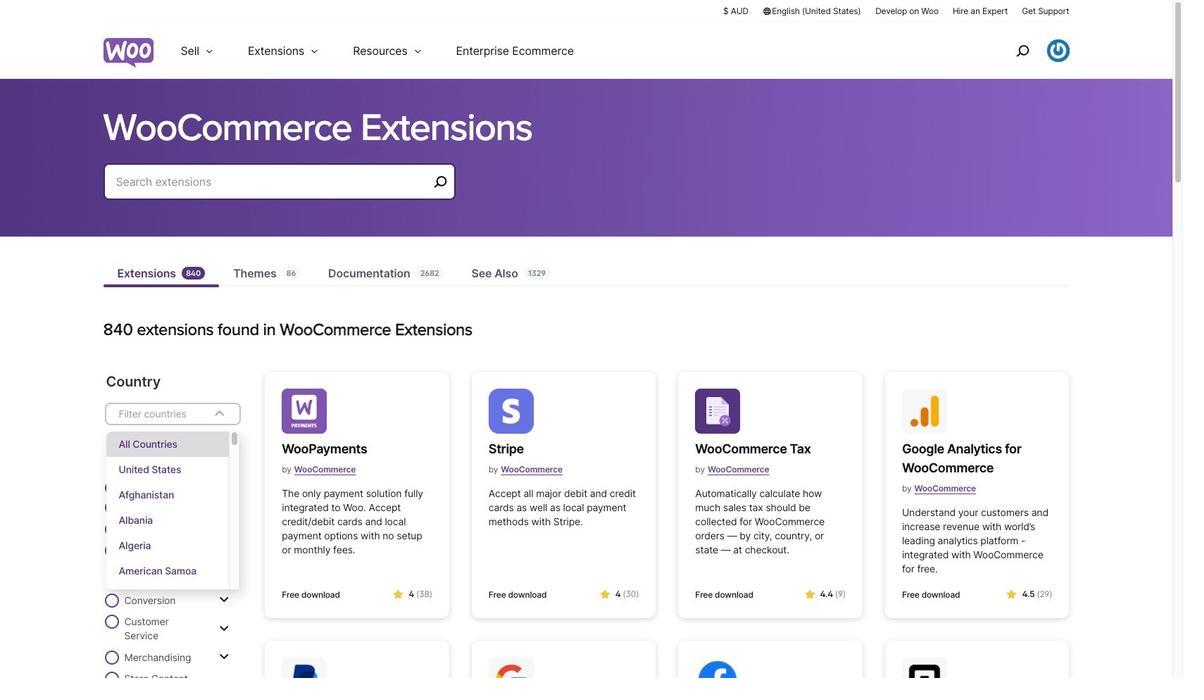 Task type: describe. For each thing, give the bounding box(es) containing it.
service navigation menu element
[[986, 28, 1070, 74]]

3 show subcategories image from the top
[[219, 623, 229, 634]]

1 show subcategories image from the top
[[219, 524, 229, 535]]

open account menu image
[[1047, 39, 1070, 62]]

Search extensions search field
[[116, 172, 429, 192]]

search image
[[1011, 39, 1034, 62]]

6 option from the top
[[106, 559, 229, 584]]

7 option from the top
[[106, 584, 229, 609]]

2 show subcategories image from the top
[[219, 559, 229, 570]]

5 option from the top
[[106, 533, 229, 559]]



Task type: locate. For each thing, give the bounding box(es) containing it.
4 option from the top
[[106, 508, 229, 533]]

show subcategories image
[[219, 595, 229, 606]]

2 option from the top
[[106, 457, 229, 483]]

option
[[106, 432, 229, 457], [106, 457, 229, 483], [106, 483, 229, 508], [106, 508, 229, 533], [106, 533, 229, 559], [106, 559, 229, 584], [106, 584, 229, 609]]

1 option from the top
[[106, 432, 229, 457]]

None search field
[[103, 163, 456, 217]]

3 option from the top
[[106, 483, 229, 508]]

list box
[[106, 432, 240, 609]]

angle down image
[[212, 406, 228, 423]]

Filter countries field
[[105, 403, 241, 609], [117, 405, 202, 423]]

show subcategories image
[[219, 524, 229, 535], [219, 559, 229, 570], [219, 623, 229, 634], [219, 652, 229, 663]]

4 show subcategories image from the top
[[219, 652, 229, 663]]



Task type: vqa. For each thing, say whether or not it's contained in the screenshot.
top Show subcategories icon
yes



